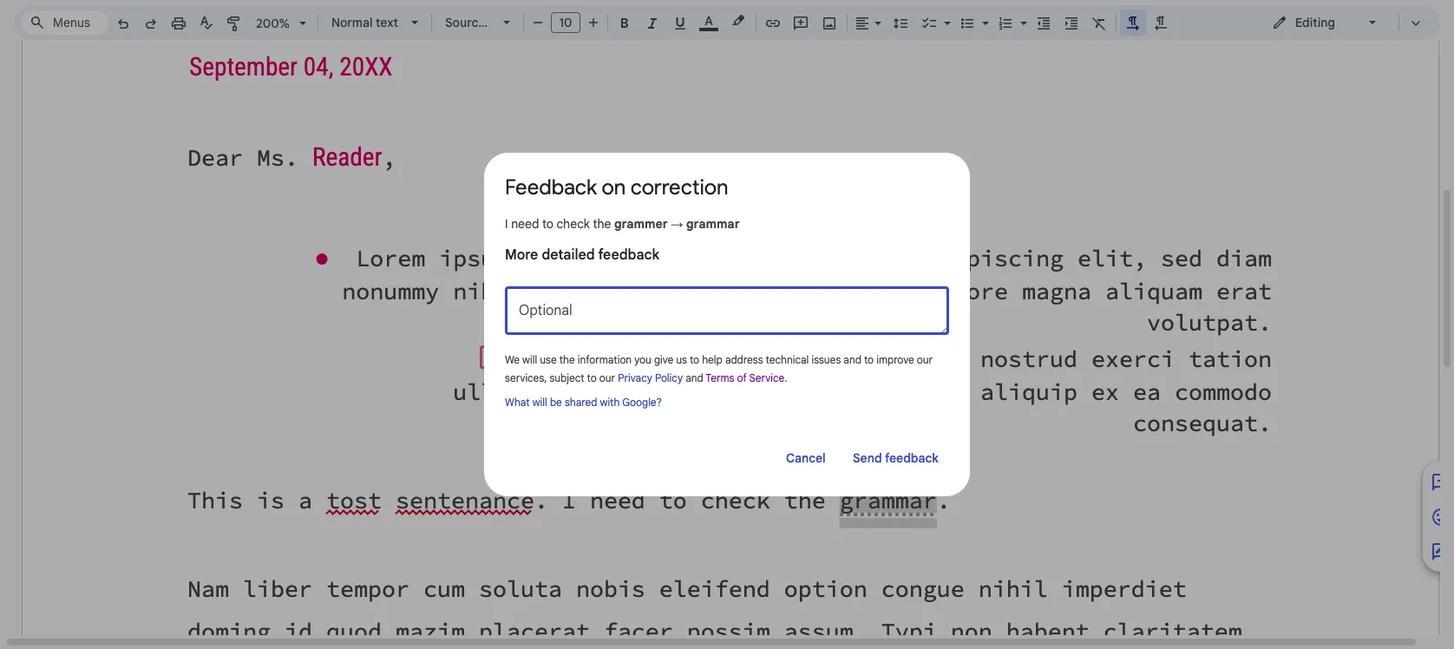 Task type: locate. For each thing, give the bounding box(es) containing it.
undo
[[871, 463, 900, 478]]

add emoji reaction image
[[1431, 507, 1452, 528]]

Menus field
[[22, 10, 108, 35]]

1 horizontal spatial and
[[844, 353, 862, 366]]

the right check
[[593, 216, 611, 232]]

0 vertical spatial the
[[593, 216, 611, 232]]

1 horizontal spatial feedback
[[885, 450, 939, 466]]

detailed
[[542, 247, 595, 264]]

0 vertical spatial our
[[917, 353, 933, 366]]

1 vertical spatial feedback
[[885, 450, 939, 466]]

what will be shared with google?
[[505, 396, 662, 409]]

service
[[750, 371, 785, 385]]

main toolbar
[[108, 0, 1175, 442]]

will for be
[[533, 396, 548, 409]]

0 horizontal spatial and
[[686, 371, 704, 385]]

what
[[505, 396, 530, 409]]

1 horizontal spatial the
[[593, 216, 611, 232]]

feedback right send
[[885, 450, 939, 466]]

and right issues
[[844, 353, 862, 366]]

to down information
[[587, 371, 597, 385]]

will
[[523, 353, 537, 366], [533, 396, 548, 409]]

and inside we will use the information you give us to help address technical issues and to improve our services, subject to our
[[844, 353, 862, 366]]

our
[[917, 353, 933, 366], [600, 371, 615, 385]]

cancel button
[[776, 441, 836, 476]]

undo button
[[845, 459, 903, 486]]

policy
[[655, 371, 683, 385]]

will inside we will use the information you give us to help address technical issues and to improve our services, subject to our
[[523, 353, 537, 366]]

the
[[593, 216, 611, 232], [560, 353, 575, 366]]

and
[[844, 353, 862, 366], [686, 371, 704, 385]]

use
[[540, 353, 557, 366]]

be
[[550, 396, 562, 409]]

suggest edits image
[[1431, 542, 1452, 563]]

1 vertical spatial the
[[560, 353, 575, 366]]

and down the us
[[686, 371, 704, 385]]

our down information
[[600, 371, 615, 385]]

cancel
[[786, 450, 826, 466]]

subject
[[550, 371, 585, 385]]

→
[[671, 216, 683, 232]]

correction
[[631, 174, 729, 201]]

terms
[[706, 371, 735, 385]]

1 vertical spatial will
[[533, 396, 548, 409]]

0 vertical spatial feedback
[[598, 247, 660, 264]]

.
[[785, 371, 787, 385]]

to right the us
[[690, 353, 700, 366]]

google?
[[623, 396, 662, 409]]

1 horizontal spatial our
[[917, 353, 933, 366]]

privacy policy link
[[618, 371, 686, 385]]

more
[[505, 247, 538, 264]]

will right we
[[523, 353, 537, 366]]

1 vertical spatial and
[[686, 371, 704, 385]]

the up subject
[[560, 353, 575, 366]]

i need to check the grammer   →   grammar
[[505, 216, 740, 232]]

on
[[602, 174, 626, 201]]

to
[[542, 216, 554, 232], [690, 353, 700, 366], [865, 353, 874, 366], [587, 371, 597, 385]]

feedback
[[598, 247, 660, 264], [885, 450, 939, 466]]

you
[[635, 353, 652, 366]]

0 horizontal spatial our
[[600, 371, 615, 385]]

send feedback button
[[843, 441, 950, 476]]

we
[[505, 353, 520, 366]]

of
[[737, 371, 747, 385]]

our right the improve
[[917, 353, 933, 366]]

0 horizontal spatial the
[[560, 353, 575, 366]]

will left be
[[533, 396, 548, 409]]

0 horizontal spatial feedback
[[598, 247, 660, 264]]

feedback down i need to check the grammer   →   grammar
[[598, 247, 660, 264]]

more detailed feedback
[[505, 247, 660, 264]]

grammer
[[615, 216, 668, 232]]

will for use
[[523, 353, 537, 366]]

check
[[557, 216, 590, 232]]

give
[[654, 353, 674, 366]]

0 vertical spatial and
[[844, 353, 862, 366]]

0 vertical spatial will
[[523, 353, 537, 366]]

services,
[[505, 371, 547, 385]]



Task type: describe. For each thing, give the bounding box(es) containing it.
i
[[505, 216, 508, 232]]

feedback on correction dialog
[[484, 153, 970, 496]]

with
[[600, 396, 620, 409]]

feedback
[[505, 174, 597, 201]]

1 vertical spatial our
[[600, 371, 615, 385]]

privacy policy and terms of service .
[[618, 371, 787, 385]]

feedback inside button
[[885, 450, 939, 466]]

us
[[676, 353, 687, 366]]

terms of service link
[[706, 371, 785, 385]]

address
[[726, 353, 763, 366]]

improve
[[877, 353, 915, 366]]

we will use the information you give us to help address technical issues and to improve our services, subject to our
[[505, 353, 933, 385]]

the inside we will use the information you give us to help address technical issues and to improve our services, subject to our
[[560, 353, 575, 366]]

help
[[702, 353, 723, 366]]

feedback on correction
[[505, 174, 729, 201]]

send
[[853, 450, 883, 466]]

More detailed feedback text field
[[505, 300, 950, 321]]

feedback on correction application
[[0, 0, 1455, 649]]

to left the improve
[[865, 353, 874, 366]]

send feedback
[[853, 450, 939, 466]]

privacy
[[618, 371, 653, 385]]

add comment image
[[1431, 472, 1452, 493]]

information
[[578, 353, 632, 366]]

technical
[[766, 353, 809, 366]]

grammar
[[686, 216, 740, 232]]

need
[[511, 216, 539, 232]]

shared
[[565, 396, 598, 409]]

issues
[[812, 353, 841, 366]]

what will be shared with google? button
[[505, 396, 662, 409]]

to right need
[[542, 216, 554, 232]]



Task type: vqa. For each thing, say whether or not it's contained in the screenshot.
the be
yes



